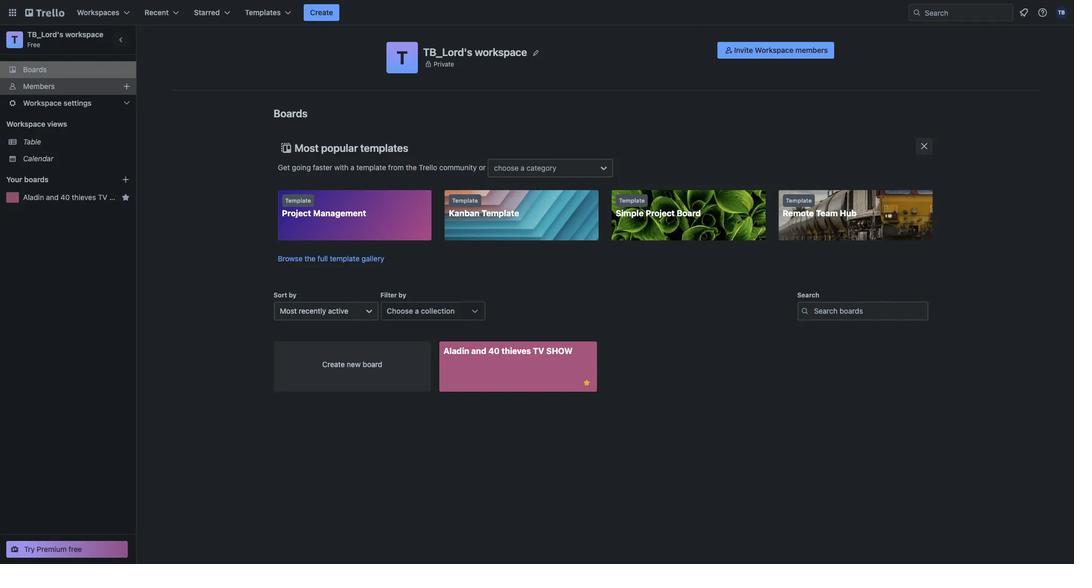 Task type: describe. For each thing, give the bounding box(es) containing it.
template remote team hub
[[783, 197, 857, 218]]

recent
[[145, 8, 169, 17]]

workspace settings button
[[0, 95, 136, 112]]

0 vertical spatial thieves
[[72, 193, 96, 202]]

template kanban template
[[449, 197, 519, 218]]

your boards
[[6, 175, 49, 184]]

workspace for settings
[[23, 98, 62, 107]]

choose a collection
[[387, 306, 455, 315]]

browse
[[278, 254, 303, 263]]

create new board
[[322, 360, 382, 369]]

0 vertical spatial show
[[109, 193, 132, 202]]

1 horizontal spatial 40
[[489, 346, 500, 356]]

create button
[[304, 4, 340, 21]]

t button
[[387, 42, 418, 73]]

template right the kanban
[[482, 209, 519, 218]]

category
[[527, 163, 557, 172]]

faster
[[313, 163, 332, 172]]

free
[[27, 41, 40, 49]]

templates
[[360, 142, 408, 154]]

create for create new board
[[322, 360, 345, 369]]

sort by
[[274, 291, 297, 299]]

recent button
[[138, 4, 186, 21]]

project inside template simple project board
[[646, 209, 675, 218]]

1 horizontal spatial thieves
[[502, 346, 531, 356]]

1 horizontal spatial tv
[[533, 346, 544, 356]]

your boards with 1 items element
[[6, 173, 106, 186]]

try
[[24, 545, 35, 554]]

most recently active
[[280, 306, 348, 315]]

or
[[479, 163, 486, 172]]

hub
[[840, 209, 857, 218]]

template simple project board
[[616, 197, 701, 218]]

starred
[[194, 8, 220, 17]]

template for remote
[[786, 197, 812, 204]]

sm image
[[724, 45, 734, 56]]

kanban
[[449, 209, 480, 218]]

most popular templates
[[295, 142, 408, 154]]

get
[[278, 163, 290, 172]]

1 horizontal spatial boards
[[274, 107, 308, 119]]

new
[[347, 360, 361, 369]]

filter by
[[381, 291, 406, 299]]

active
[[328, 306, 348, 315]]

template for simple
[[619, 197, 645, 204]]

1 vertical spatial aladin
[[444, 346, 469, 356]]

1 vertical spatial the
[[305, 254, 316, 263]]

members
[[23, 82, 55, 91]]

invite workspace members
[[734, 46, 828, 54]]

gallery
[[362, 254, 384, 263]]

project inside template project management
[[282, 209, 311, 218]]

add board image
[[122, 175, 130, 184]]

0 vertical spatial and
[[46, 193, 59, 202]]

community
[[439, 163, 477, 172]]

0 notifications image
[[1018, 6, 1030, 19]]

open information menu image
[[1038, 7, 1048, 18]]

1 vertical spatial and
[[471, 346, 487, 356]]

0 vertical spatial template
[[357, 163, 386, 172]]

templates button
[[239, 4, 298, 21]]

calendar
[[23, 154, 53, 163]]

table link
[[23, 137, 130, 147]]

recently
[[299, 306, 326, 315]]

trello
[[419, 163, 437, 172]]

calendar link
[[23, 153, 130, 164]]

table
[[23, 137, 41, 146]]

tb_lord's for tb_lord's workspace
[[423, 46, 473, 58]]

tb_lord's for tb_lord's workspace free
[[27, 30, 63, 39]]

Search text field
[[798, 302, 929, 321]]

try premium free
[[24, 545, 82, 554]]

get going faster with a template from the trello community or
[[278, 163, 488, 172]]

starred button
[[188, 4, 237, 21]]

choose a collection button
[[381, 302, 485, 321]]

board
[[363, 360, 382, 369]]

filter
[[381, 291, 397, 299]]

invite workspace members button
[[718, 42, 835, 59]]

search
[[798, 291, 820, 299]]

choose
[[494, 163, 519, 172]]

settings
[[64, 98, 92, 107]]

workspace for tb_lord's workspace free
[[65, 30, 103, 39]]

0 horizontal spatial 40
[[61, 193, 70, 202]]

back to home image
[[25, 4, 64, 21]]

template for kanban
[[452, 197, 478, 204]]

tb_lord's workspace
[[423, 46, 527, 58]]



Task type: vqa. For each thing, say whether or not it's contained in the screenshot.
Filter
yes



Task type: locate. For each thing, give the bounding box(es) containing it.
1 vertical spatial most
[[280, 306, 297, 315]]

workspaces button
[[71, 4, 136, 21]]

the
[[406, 163, 417, 172], [305, 254, 316, 263]]

1 vertical spatial template
[[330, 254, 360, 263]]

sort
[[274, 291, 287, 299]]

0 vertical spatial tv
[[98, 193, 107, 202]]

0 horizontal spatial show
[[109, 193, 132, 202]]

1 horizontal spatial by
[[399, 291, 406, 299]]

1 vertical spatial aladin and 40 thieves tv show
[[444, 346, 573, 356]]

remote
[[783, 209, 814, 218]]

workspace inside dropdown button
[[23, 98, 62, 107]]

1 vertical spatial workspace
[[23, 98, 62, 107]]

workspace for tb_lord's workspace
[[475, 46, 527, 58]]

1 vertical spatial t
[[397, 47, 408, 68]]

tv
[[98, 193, 107, 202], [533, 346, 544, 356]]

1 vertical spatial show
[[546, 346, 573, 356]]

management
[[313, 209, 366, 218]]

popular
[[321, 142, 358, 154]]

workspaces
[[77, 8, 119, 17]]

template up simple
[[619, 197, 645, 204]]

0 vertical spatial t
[[11, 34, 18, 46]]

0 vertical spatial workspace
[[65, 30, 103, 39]]

collection
[[421, 306, 455, 315]]

starred icon image
[[122, 193, 130, 202]]

tb_lord's
[[27, 30, 63, 39], [423, 46, 473, 58]]

t for t button
[[397, 47, 408, 68]]

2 project from the left
[[646, 209, 675, 218]]

the right from on the left
[[406, 163, 417, 172]]

40
[[61, 193, 70, 202], [489, 346, 500, 356]]

2 horizontal spatial a
[[521, 163, 525, 172]]

tb_lord's up free
[[27, 30, 63, 39]]

workspace settings
[[23, 98, 92, 107]]

t for t link
[[11, 34, 18, 46]]

private
[[434, 60, 454, 68]]

workspace up the table
[[6, 119, 45, 128]]

t left free
[[11, 34, 18, 46]]

0 horizontal spatial tb_lord's
[[27, 30, 63, 39]]

board
[[677, 209, 701, 218]]

1 vertical spatial boards
[[274, 107, 308, 119]]

1 horizontal spatial aladin and 40 thieves tv show link
[[440, 342, 597, 392]]

project left management
[[282, 209, 311, 218]]

team
[[816, 209, 838, 218]]

workspace
[[755, 46, 794, 54], [23, 98, 62, 107], [6, 119, 45, 128]]

0 horizontal spatial t
[[11, 34, 18, 46]]

by right sort
[[289, 291, 297, 299]]

0 horizontal spatial boards
[[23, 65, 47, 74]]

search image
[[913, 8, 921, 17]]

tb_lord's workspace free
[[27, 30, 103, 49]]

browse the full template gallery link
[[278, 254, 384, 263]]

0 horizontal spatial aladin and 40 thieves tv show link
[[23, 192, 132, 203]]

choose a category
[[494, 163, 557, 172]]

template down going
[[285, 197, 311, 204]]

the left full
[[305, 254, 316, 263]]

1 horizontal spatial aladin
[[444, 346, 469, 356]]

template
[[357, 163, 386, 172], [330, 254, 360, 263]]

most for most recently active
[[280, 306, 297, 315]]

0 horizontal spatial workspace
[[65, 30, 103, 39]]

workspace inside tb_lord's workspace free
[[65, 30, 103, 39]]

template inside template simple project board
[[619, 197, 645, 204]]

views
[[47, 119, 67, 128]]

tyler black (tylerblack440) image
[[1056, 6, 1068, 19]]

0 horizontal spatial a
[[351, 163, 355, 172]]

0 horizontal spatial thieves
[[72, 193, 96, 202]]

primary element
[[0, 0, 1074, 25]]

t left private
[[397, 47, 408, 68]]

a
[[351, 163, 355, 172], [521, 163, 525, 172], [415, 306, 419, 315]]

1 horizontal spatial aladin and 40 thieves tv show
[[444, 346, 573, 356]]

0 horizontal spatial and
[[46, 193, 59, 202]]

0 vertical spatial boards
[[23, 65, 47, 74]]

aladin
[[23, 193, 44, 202], [444, 346, 469, 356]]

your
[[6, 175, 22, 184]]

project left board
[[646, 209, 675, 218]]

click to unstar this board. it will be removed from your starred list. image
[[582, 378, 592, 388]]

1 horizontal spatial project
[[646, 209, 675, 218]]

template
[[285, 197, 311, 204], [452, 197, 478, 204], [619, 197, 645, 204], [786, 197, 812, 204], [482, 209, 519, 218]]

a for choose a collection
[[415, 306, 419, 315]]

1 vertical spatial workspace
[[475, 46, 527, 58]]

Search field
[[921, 5, 1013, 20]]

most
[[295, 142, 319, 154], [280, 306, 297, 315]]

aladin down collection
[[444, 346, 469, 356]]

1 vertical spatial thieves
[[502, 346, 531, 356]]

browse the full template gallery
[[278, 254, 384, 263]]

members link
[[0, 78, 136, 95]]

most up going
[[295, 142, 319, 154]]

aladin and 40 thieves tv show
[[23, 193, 132, 202], [444, 346, 573, 356]]

create inside button
[[310, 8, 333, 17]]

1 horizontal spatial tb_lord's
[[423, 46, 473, 58]]

template down templates
[[357, 163, 386, 172]]

template up remote
[[786, 197, 812, 204]]

0 horizontal spatial project
[[282, 209, 311, 218]]

0 vertical spatial most
[[295, 142, 319, 154]]

0 horizontal spatial tv
[[98, 193, 107, 202]]

full
[[318, 254, 328, 263]]

0 vertical spatial tb_lord's
[[27, 30, 63, 39]]

2 by from the left
[[399, 291, 406, 299]]

template project management
[[282, 197, 366, 218]]

2 vertical spatial workspace
[[6, 119, 45, 128]]

1 vertical spatial 40
[[489, 346, 500, 356]]

template inside 'template remote team hub'
[[786, 197, 812, 204]]

simple
[[616, 209, 644, 218]]

boards
[[24, 175, 49, 184]]

try premium free button
[[6, 541, 128, 558]]

from
[[388, 163, 404, 172]]

most for most popular templates
[[295, 142, 319, 154]]

members
[[796, 46, 828, 54]]

tb_lord's workspace link
[[27, 30, 103, 39]]

by for sort by
[[289, 291, 297, 299]]

aladin down boards
[[23, 193, 44, 202]]

t inside button
[[397, 47, 408, 68]]

a inside button
[[415, 306, 419, 315]]

template up the kanban
[[452, 197, 478, 204]]

0 horizontal spatial aladin and 40 thieves tv show
[[23, 193, 132, 202]]

with
[[334, 163, 349, 172]]

1 by from the left
[[289, 291, 297, 299]]

going
[[292, 163, 311, 172]]

workspace for views
[[6, 119, 45, 128]]

workspace views
[[6, 119, 67, 128]]

choose
[[387, 306, 413, 315]]

0 horizontal spatial the
[[305, 254, 316, 263]]

show
[[109, 193, 132, 202], [546, 346, 573, 356]]

workspace right invite
[[755, 46, 794, 54]]

template inside template project management
[[285, 197, 311, 204]]

workspace down members
[[23, 98, 62, 107]]

most down 'sort by'
[[280, 306, 297, 315]]

template right full
[[330, 254, 360, 263]]

1 vertical spatial create
[[322, 360, 345, 369]]

0 vertical spatial aladin
[[23, 193, 44, 202]]

0 vertical spatial aladin and 40 thieves tv show link
[[23, 192, 132, 203]]

invite
[[734, 46, 753, 54]]

workspace navigation collapse icon image
[[114, 32, 129, 47]]

boards link
[[0, 61, 136, 78]]

t link
[[6, 31, 23, 48]]

1 vertical spatial tv
[[533, 346, 544, 356]]

0 vertical spatial the
[[406, 163, 417, 172]]

0 vertical spatial create
[[310, 8, 333, 17]]

tb_lord's inside tb_lord's workspace free
[[27, 30, 63, 39]]

workspace
[[65, 30, 103, 39], [475, 46, 527, 58]]

1 horizontal spatial the
[[406, 163, 417, 172]]

by
[[289, 291, 297, 299], [399, 291, 406, 299]]

tb_lord's up private
[[423, 46, 473, 58]]

create for create
[[310, 8, 333, 17]]

and
[[46, 193, 59, 202], [471, 346, 487, 356]]

1 horizontal spatial and
[[471, 346, 487, 356]]

boards
[[23, 65, 47, 74], [274, 107, 308, 119]]

premium
[[37, 545, 67, 554]]

0 vertical spatial aladin and 40 thieves tv show
[[23, 193, 132, 202]]

workspace inside button
[[755, 46, 794, 54]]

a for choose a category
[[521, 163, 525, 172]]

templates
[[245, 8, 281, 17]]

by for filter by
[[399, 291, 406, 299]]

1 project from the left
[[282, 209, 311, 218]]

free
[[69, 545, 82, 554]]

1 vertical spatial tb_lord's
[[423, 46, 473, 58]]

0 horizontal spatial by
[[289, 291, 297, 299]]

1 vertical spatial aladin and 40 thieves tv show link
[[440, 342, 597, 392]]

create
[[310, 8, 333, 17], [322, 360, 345, 369]]

template for project
[[285, 197, 311, 204]]

0 vertical spatial 40
[[61, 193, 70, 202]]

1 horizontal spatial t
[[397, 47, 408, 68]]

by right "filter"
[[399, 291, 406, 299]]

1 horizontal spatial workspace
[[475, 46, 527, 58]]

thieves
[[72, 193, 96, 202], [502, 346, 531, 356]]

0 vertical spatial workspace
[[755, 46, 794, 54]]

project
[[282, 209, 311, 218], [646, 209, 675, 218]]

1 horizontal spatial a
[[415, 306, 419, 315]]

0 horizontal spatial aladin
[[23, 193, 44, 202]]

1 horizontal spatial show
[[546, 346, 573, 356]]



